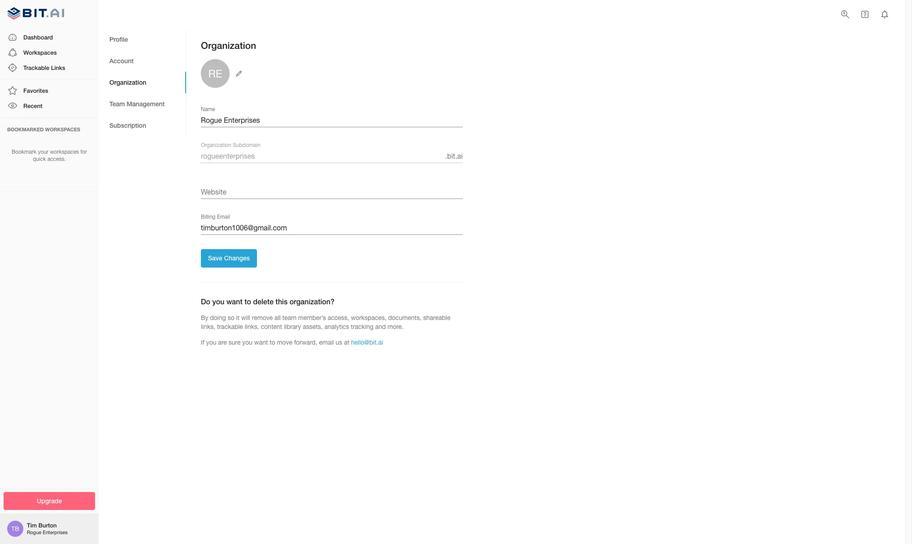 Task type: vqa. For each thing, say whether or not it's contained in the screenshot.
Do
yes



Task type: describe. For each thing, give the bounding box(es) containing it.
save changes button
[[201, 250, 257, 268]]

recent button
[[0, 98, 99, 114]]

it
[[236, 315, 240, 322]]

do you want to delete this organization?
[[201, 297, 335, 306]]

tab list containing profile
[[99, 29, 186, 136]]

rogue
[[27, 530, 41, 536]]

subdomain
[[233, 142, 260, 148]]

shareable
[[423, 315, 451, 322]]

tb
[[11, 526, 19, 533]]

trackable
[[217, 323, 243, 331]]

hello@bit.ai
[[351, 339, 383, 347]]

workspaces
[[45, 126, 80, 132]]

0 horizontal spatial want
[[227, 297, 243, 306]]

burton
[[38, 522, 57, 529]]

all
[[275, 315, 281, 322]]

your
[[38, 149, 49, 155]]

save
[[208, 255, 222, 262]]

by doing so it will remove all team member's access, workspaces, documents, shareable links, trackable links, content library assets, analytics tracking and more.
[[201, 315, 451, 331]]

organization?
[[290, 297, 335, 306]]

tim burton rogue enterprises
[[27, 522, 68, 536]]

documents,
[[388, 315, 422, 322]]

Acme Company text field
[[201, 113, 463, 128]]

bookmarked workspaces
[[7, 126, 80, 132]]

name
[[201, 106, 215, 112]]

1 vertical spatial want
[[254, 339, 268, 347]]

.bit.ai
[[445, 152, 463, 160]]

re
[[208, 67, 222, 80]]

more.
[[388, 323, 404, 331]]

team management
[[109, 100, 165, 108]]

profile link
[[99, 29, 186, 50]]

will
[[241, 315, 250, 322]]

tracking
[[351, 323, 374, 331]]

email
[[319, 339, 334, 347]]

billing email
[[201, 214, 230, 220]]

workspaces
[[23, 49, 57, 56]]

1 links, from the left
[[201, 323, 215, 331]]

access,
[[328, 315, 349, 322]]

and
[[375, 323, 386, 331]]

2 links, from the left
[[245, 323, 259, 331]]

upgrade button
[[4, 492, 95, 511]]

workspaces
[[50, 149, 79, 155]]

team management link
[[99, 93, 186, 115]]

hello@bit.ai link
[[351, 339, 383, 347]]

if you are sure you want to move forward, email us at hello@bit.ai
[[201, 339, 383, 347]]

at
[[344, 339, 350, 347]]

you@example.com text field
[[201, 221, 463, 235]]

this
[[276, 297, 288, 306]]

quick
[[33, 156, 46, 163]]

0 vertical spatial organization
[[201, 40, 256, 51]]

favorites
[[23, 87, 48, 94]]

delete
[[253, 297, 274, 306]]

analytics
[[325, 323, 349, 331]]



Task type: locate. For each thing, give the bounding box(es) containing it.
organization left 'subdomain' on the left top
[[201, 142, 231, 148]]

links, down will
[[245, 323, 259, 331]]

acme text field
[[201, 149, 442, 163]]

member's
[[298, 315, 326, 322]]

organization down account
[[109, 78, 146, 86]]

links
[[51, 64, 65, 71]]

organization link
[[99, 72, 186, 93]]

move
[[277, 339, 293, 347]]

team
[[109, 100, 125, 108]]

are
[[218, 339, 227, 347]]

assets,
[[303, 323, 323, 331]]

2 vertical spatial organization
[[201, 142, 231, 148]]

content
[[261, 323, 282, 331]]

trackable links
[[23, 64, 65, 71]]

dashboard button
[[0, 29, 99, 45]]

subscription
[[109, 121, 146, 129]]

1 vertical spatial to
[[270, 339, 275, 347]]

0 horizontal spatial to
[[245, 297, 251, 306]]

subscription link
[[99, 115, 186, 136]]

you for do
[[212, 297, 225, 306]]

dashboard
[[23, 33, 53, 41]]

organization inside 'tab list'
[[109, 78, 146, 86]]

sure
[[229, 339, 241, 347]]

so
[[228, 315, 234, 322]]

bookmark your workspaces for quick access.
[[12, 149, 87, 163]]

forward,
[[294, 339, 317, 347]]

bookmarked
[[7, 126, 44, 132]]

trackable
[[23, 64, 49, 71]]

account
[[109, 57, 134, 64]]

1 vertical spatial organization
[[109, 78, 146, 86]]

you right the if
[[206, 339, 216, 347]]

library
[[284, 323, 301, 331]]

recent
[[23, 102, 42, 110]]

want up the it
[[227, 297, 243, 306]]

us
[[336, 339, 342, 347]]

doing
[[210, 315, 226, 322]]

favorites button
[[0, 83, 99, 98]]

you for if
[[206, 339, 216, 347]]

management
[[127, 100, 165, 108]]

email
[[217, 214, 230, 220]]

to left move
[[270, 339, 275, 347]]

remove
[[252, 315, 273, 322]]

tab list
[[99, 29, 186, 136]]

links, down by on the left
[[201, 323, 215, 331]]

organization subdomain
[[201, 142, 260, 148]]

by
[[201, 315, 208, 322]]

team
[[283, 315, 297, 322]]

to
[[245, 297, 251, 306], [270, 339, 275, 347]]

organization
[[201, 40, 256, 51], [109, 78, 146, 86], [201, 142, 231, 148]]

tim
[[27, 522, 37, 529]]

for
[[81, 149, 87, 155]]

0 horizontal spatial links,
[[201, 323, 215, 331]]

links,
[[201, 323, 215, 331], [245, 323, 259, 331]]

access.
[[47, 156, 66, 163]]

https:// text field
[[201, 185, 463, 199]]

workspaces,
[[351, 315, 387, 322]]

1 horizontal spatial to
[[270, 339, 275, 347]]

save changes
[[208, 255, 250, 262]]

upgrade
[[37, 497, 62, 505]]

want down content
[[254, 339, 268, 347]]

want
[[227, 297, 243, 306], [254, 339, 268, 347]]

account link
[[99, 50, 186, 72]]

bookmark
[[12, 149, 36, 155]]

enterprises
[[43, 530, 68, 536]]

re button
[[201, 59, 245, 88]]

workspaces button
[[0, 45, 99, 60]]

organization up re button
[[201, 40, 256, 51]]

1 horizontal spatial links,
[[245, 323, 259, 331]]

billing
[[201, 214, 216, 220]]

0 vertical spatial want
[[227, 297, 243, 306]]

you right do
[[212, 297, 225, 306]]

to left delete
[[245, 297, 251, 306]]

if
[[201, 339, 204, 347]]

you right sure
[[242, 339, 253, 347]]

1 horizontal spatial want
[[254, 339, 268, 347]]

profile
[[109, 35, 128, 43]]

changes
[[224, 255, 250, 262]]

trackable links button
[[0, 60, 99, 75]]

do
[[201, 297, 210, 306]]

you
[[212, 297, 225, 306], [206, 339, 216, 347], [242, 339, 253, 347]]

0 vertical spatial to
[[245, 297, 251, 306]]



